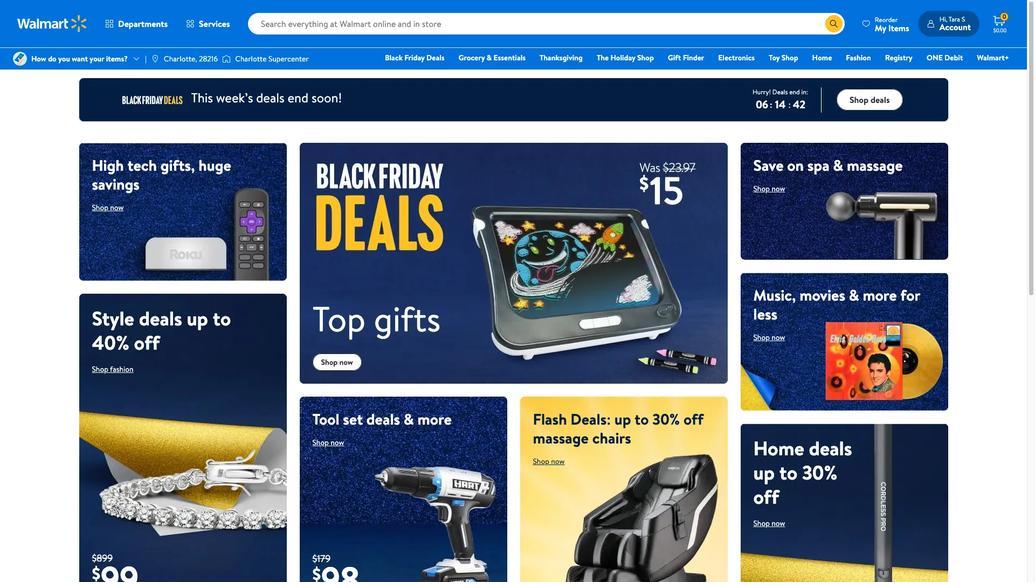 Task type: vqa. For each thing, say whether or not it's contained in the screenshot.
first : from the right
yes



Task type: locate. For each thing, give the bounding box(es) containing it.
top
[[312, 295, 366, 343]]

 image right 28216
[[222, 53, 231, 64]]

this week's deals end soon!
[[191, 88, 342, 107]]

0 vertical spatial home
[[812, 52, 832, 63]]

gift finder
[[668, 52, 704, 63]]

charlotte
[[235, 53, 267, 64]]

1 horizontal spatial massage
[[847, 155, 903, 176]]

save
[[754, 155, 784, 176]]

was dollar $179, now dollar 98 group
[[300, 552, 360, 582]]

deals
[[256, 88, 285, 107], [871, 94, 890, 106], [139, 305, 182, 332], [367, 409, 400, 430], [809, 435, 852, 462]]

music, movies & more for less
[[754, 284, 920, 324]]

up
[[187, 305, 208, 332], [615, 409, 631, 430], [754, 459, 775, 486]]

fashion link
[[841, 52, 876, 64]]

fashion
[[846, 52, 871, 63]]

0 vertical spatial to
[[213, 305, 231, 332]]

:
[[770, 98, 772, 110], [789, 98, 791, 110]]

1 horizontal spatial :
[[789, 98, 791, 110]]

tara
[[949, 15, 960, 24]]

this
[[191, 88, 213, 107]]

 image right |
[[151, 54, 160, 63]]

1 vertical spatial more
[[418, 409, 452, 430]]

savings
[[92, 174, 140, 195]]

deals right the friday
[[427, 52, 445, 63]]

gifts,
[[161, 155, 195, 176]]

home deals up to 30% off
[[754, 435, 852, 510]]

to
[[213, 305, 231, 332], [635, 409, 649, 430], [780, 459, 798, 486]]

home
[[812, 52, 832, 63], [754, 435, 804, 462]]

my
[[875, 22, 886, 34]]

one debit link
[[922, 52, 968, 64]]

1 horizontal spatial to
[[635, 409, 649, 430]]

deals inside 'home deals up to 30% off'
[[809, 435, 852, 462]]

0 horizontal spatial home
[[754, 435, 804, 462]]

off for style deals up to 40% off
[[134, 329, 160, 356]]

1 horizontal spatial more
[[863, 284, 897, 305]]

electronics
[[718, 52, 755, 63]]

home for home
[[812, 52, 832, 63]]

music,
[[754, 284, 796, 305]]

1 horizontal spatial deals
[[773, 87, 788, 96]]

shop
[[637, 52, 654, 63], [782, 52, 798, 63], [850, 94, 869, 106], [754, 183, 770, 194], [92, 202, 108, 213], [754, 332, 770, 343], [321, 357, 338, 368], [92, 364, 108, 375], [312, 437, 329, 448], [533, 456, 549, 467], [754, 518, 770, 529]]

0 horizontal spatial :
[[770, 98, 772, 110]]

& inside the music, movies & more for less
[[849, 284, 859, 305]]

services button
[[177, 11, 239, 37]]

1 horizontal spatial home
[[812, 52, 832, 63]]

42
[[793, 97, 806, 111]]

walmart+ link
[[972, 52, 1014, 64]]

end
[[790, 87, 800, 96], [288, 88, 309, 107]]

shop now link for flash deals: up to 30% off massage chairs
[[533, 456, 565, 467]]

1 vertical spatial massage
[[533, 427, 589, 448]]

deals up 14
[[773, 87, 788, 96]]

0 horizontal spatial deals
[[427, 52, 445, 63]]

in:
[[802, 87, 808, 96]]

shop for home deals up to 30% off
[[754, 518, 770, 529]]

1 vertical spatial off
[[684, 409, 704, 430]]

shop for music, movies & more for less
[[754, 332, 770, 343]]

0 vertical spatial deals
[[427, 52, 445, 63]]

flash
[[533, 409, 567, 430]]

1 horizontal spatial end
[[790, 87, 800, 96]]

one
[[927, 52, 943, 63]]

gifts
[[374, 295, 441, 343]]

1 vertical spatial to
[[635, 409, 649, 430]]

1 horizontal spatial up
[[615, 409, 631, 430]]

off inside flash deals: up to 30% off massage chairs
[[684, 409, 704, 430]]

shop now link for tool set deals & more
[[312, 437, 344, 448]]

shop now link for home deals up to 30% off
[[754, 518, 785, 529]]

shop for tool set deals & more
[[312, 437, 329, 448]]

shop for top gifts
[[321, 357, 338, 368]]

shop now link
[[754, 183, 785, 194], [92, 202, 124, 213], [754, 332, 785, 343], [312, 354, 362, 371], [312, 437, 344, 448], [533, 456, 565, 467], [754, 518, 785, 529]]

the
[[597, 52, 609, 63]]

0 horizontal spatial up
[[187, 305, 208, 332]]

up for style
[[187, 305, 208, 332]]

grocery & essentials link
[[454, 52, 531, 64]]

0 horizontal spatial to
[[213, 305, 231, 332]]

to inside "style deals up to 40% off"
[[213, 305, 231, 332]]

to inside 'home deals up to 30% off'
[[780, 459, 798, 486]]

1 vertical spatial up
[[615, 409, 631, 430]]

hurry!
[[753, 87, 771, 96]]

 image
[[13, 52, 27, 66]]

holiday
[[611, 52, 636, 63]]

shop now
[[754, 183, 785, 194], [92, 202, 124, 213], [754, 332, 785, 343], [321, 357, 353, 368], [312, 437, 344, 448], [533, 456, 565, 467], [754, 518, 785, 529]]

shop deals button
[[837, 89, 903, 111]]

0 horizontal spatial more
[[418, 409, 452, 430]]

reorder
[[875, 15, 898, 24]]

shop now link for top gifts
[[312, 354, 362, 371]]

1 horizontal spatial off
[[684, 409, 704, 430]]

walmart plus logo image
[[122, 90, 183, 109]]

for
[[901, 284, 920, 305]]

06
[[756, 97, 768, 111]]

0 vertical spatial more
[[863, 284, 897, 305]]

0 vertical spatial 30%
[[653, 409, 680, 430]]

do
[[48, 53, 56, 64]]

now inside "link"
[[339, 357, 353, 368]]

shop fashion
[[92, 364, 134, 375]]

finder
[[683, 52, 704, 63]]

shop for style deals up to 40% off
[[92, 364, 108, 375]]

30% inside 'home deals up to 30% off'
[[802, 459, 838, 486]]

0 horizontal spatial  image
[[151, 54, 160, 63]]

off inside "style deals up to 40% off"
[[134, 329, 160, 356]]

1 vertical spatial home
[[754, 435, 804, 462]]

deals for style deals up to 40% off
[[139, 305, 182, 332]]

deals inside button
[[871, 94, 890, 106]]

2 vertical spatial to
[[780, 459, 798, 486]]

end left soon!
[[288, 88, 309, 107]]

 image for charlotte supercenter
[[222, 53, 231, 64]]

style deals up to 40% off
[[92, 305, 231, 356]]

your
[[90, 53, 104, 64]]

 image for charlotte, 28216
[[151, 54, 160, 63]]

 image
[[222, 53, 231, 64], [151, 54, 160, 63]]

shop now for home deals up to 30% off
[[754, 518, 785, 529]]

black
[[385, 52, 403, 63]]

spa
[[808, 155, 830, 176]]

shop inside "link"
[[321, 357, 338, 368]]

massage
[[847, 155, 903, 176], [533, 427, 589, 448]]

off for flash deals: up to 30% off massage chairs
[[684, 409, 704, 430]]

deals inside "hurry! deals end in: 06 : 14 : 42"
[[773, 87, 788, 96]]

0 horizontal spatial off
[[134, 329, 160, 356]]

flash deals: up to 30% off massage chairs
[[533, 409, 704, 448]]

shop fashion link
[[92, 364, 134, 375]]

items
[[889, 22, 909, 34]]

0 vertical spatial up
[[187, 305, 208, 332]]

2 vertical spatial up
[[754, 459, 775, 486]]

up inside "style deals up to 40% off"
[[187, 305, 208, 332]]

now for save on spa & massage
[[772, 183, 785, 194]]

registry link
[[880, 52, 918, 64]]

end left in:
[[790, 87, 800, 96]]

supercenter
[[269, 53, 309, 64]]

off
[[134, 329, 160, 356], [684, 409, 704, 430], [754, 483, 779, 510]]

was dollar $899, now dollar 99 group
[[79, 552, 139, 582]]

to for flash deals: up to 30% off massage chairs
[[635, 409, 649, 430]]

0 horizontal spatial massage
[[533, 427, 589, 448]]

2 horizontal spatial off
[[754, 483, 779, 510]]

30% for deals:
[[653, 409, 680, 430]]

2 horizontal spatial up
[[754, 459, 775, 486]]

to for home deals up to 30% off
[[780, 459, 798, 486]]

want
[[72, 53, 88, 64]]

essentials
[[494, 52, 526, 63]]

up for home
[[754, 459, 775, 486]]

1 vertical spatial 30%
[[802, 459, 838, 486]]

1 horizontal spatial 30%
[[802, 459, 838, 486]]

to for style deals up to 40% off
[[213, 305, 231, 332]]

off inside 'home deals up to 30% off'
[[754, 483, 779, 510]]

electronics link
[[714, 52, 760, 64]]

2 vertical spatial off
[[754, 483, 779, 510]]

: right 14
[[789, 98, 791, 110]]

now
[[772, 183, 785, 194], [110, 202, 124, 213], [772, 332, 785, 343], [339, 357, 353, 368], [331, 437, 344, 448], [551, 456, 565, 467], [772, 518, 785, 529]]

registry
[[885, 52, 913, 63]]

2 horizontal spatial to
[[780, 459, 798, 486]]

services
[[199, 18, 230, 30]]

up inside 'home deals up to 30% off'
[[754, 459, 775, 486]]

0 vertical spatial off
[[134, 329, 160, 356]]

massage inside flash deals: up to 30% off massage chairs
[[533, 427, 589, 448]]

high tech gifts, huge savings
[[92, 155, 231, 195]]

home inside 'home deals up to 30% off'
[[754, 435, 804, 462]]

departments button
[[96, 11, 177, 37]]

search icon image
[[830, 19, 838, 28]]

deals inside "style deals up to 40% off"
[[139, 305, 182, 332]]

: right the 06
[[770, 98, 772, 110]]

0 horizontal spatial 30%
[[653, 409, 680, 430]]

clear search field text image
[[812, 19, 821, 28]]

deals
[[427, 52, 445, 63], [773, 87, 788, 96]]

items?
[[106, 53, 128, 64]]

28216
[[199, 53, 218, 64]]

set
[[343, 409, 363, 430]]

30%
[[653, 409, 680, 430], [802, 459, 838, 486]]

shop for high tech gifts, huge savings
[[92, 202, 108, 213]]

1 horizontal spatial  image
[[222, 53, 231, 64]]

up inside flash deals: up to 30% off massage chairs
[[615, 409, 631, 430]]

1 vertical spatial deals
[[773, 87, 788, 96]]

toy shop link
[[764, 52, 803, 64]]

to inside flash deals: up to 30% off massage chairs
[[635, 409, 649, 430]]

now for music, movies & more for less
[[772, 332, 785, 343]]

shop now link for high tech gifts, huge savings
[[92, 202, 124, 213]]

30% inside flash deals: up to 30% off massage chairs
[[653, 409, 680, 430]]

0
[[1003, 12, 1007, 21]]

walmart image
[[17, 15, 87, 32]]



Task type: describe. For each thing, give the bounding box(es) containing it.
2 : from the left
[[789, 98, 791, 110]]

thanksgiving link
[[535, 52, 588, 64]]

save on spa & massage
[[754, 155, 903, 176]]

one debit
[[927, 52, 963, 63]]

gift
[[668, 52, 681, 63]]

reorder my items
[[875, 15, 909, 34]]

how do you want your items?
[[31, 53, 128, 64]]

home link
[[808, 52, 837, 64]]

less
[[754, 303, 778, 324]]

charlotte, 28216
[[164, 53, 218, 64]]

deals for shop deals
[[871, 94, 890, 106]]

movies
[[800, 284, 845, 305]]

$899
[[92, 552, 113, 565]]

grocery & essentials
[[459, 52, 526, 63]]

0 $0.00
[[994, 12, 1007, 34]]

how
[[31, 53, 46, 64]]

|
[[145, 53, 147, 64]]

hi, tara s account
[[940, 15, 971, 33]]

high
[[92, 155, 124, 176]]

shop now for save on spa & massage
[[754, 183, 785, 194]]

shop deals
[[850, 94, 890, 106]]

fashion
[[110, 364, 134, 375]]

thanksgiving
[[540, 52, 583, 63]]

the holiday shop link
[[592, 52, 659, 64]]

0 horizontal spatial end
[[288, 88, 309, 107]]

you
[[58, 53, 70, 64]]

walmart+
[[977, 52, 1009, 63]]

huge
[[199, 155, 231, 176]]

Walmart Site-Wide search field
[[248, 13, 845, 35]]

shop now for tool set deals & more
[[312, 437, 344, 448]]

deals for home deals up to 30% off
[[809, 435, 852, 462]]

tool
[[312, 409, 339, 430]]

tech
[[128, 155, 157, 176]]

the holiday shop
[[597, 52, 654, 63]]

on
[[787, 155, 804, 176]]

1 : from the left
[[770, 98, 772, 110]]

end inside "hurry! deals end in: 06 : 14 : 42"
[[790, 87, 800, 96]]

deals:
[[571, 409, 611, 430]]

shop now for top gifts
[[321, 357, 353, 368]]

charlotte,
[[164, 53, 197, 64]]

now for high tech gifts, huge savings
[[110, 202, 124, 213]]

chairs
[[592, 427, 631, 448]]

30% for deals
[[802, 459, 838, 486]]

toy
[[769, 52, 780, 63]]

now for flash deals: up to 30% off massage chairs
[[551, 456, 565, 467]]

week's
[[216, 88, 253, 107]]

now for home deals up to 30% off
[[772, 518, 785, 529]]

black friday deals
[[385, 52, 445, 63]]

14
[[775, 97, 786, 111]]

black friday deals link
[[380, 52, 449, 64]]

up for flash
[[615, 409, 631, 430]]

debit
[[945, 52, 963, 63]]

s
[[962, 15, 965, 24]]

Search search field
[[248, 13, 845, 35]]

charlotte supercenter
[[235, 53, 309, 64]]

shop for save on spa & massage
[[754, 183, 770, 194]]

now for top gifts
[[339, 357, 353, 368]]

departments
[[118, 18, 168, 30]]

grocery
[[459, 52, 485, 63]]

more inside the music, movies & more for less
[[863, 284, 897, 305]]

style
[[92, 305, 134, 332]]

0 vertical spatial massage
[[847, 155, 903, 176]]

shop now link for save on spa & massage
[[754, 183, 785, 194]]

deals inside 'link'
[[427, 52, 445, 63]]

shop inside button
[[850, 94, 869, 106]]

tool set deals & more
[[312, 409, 452, 430]]

$179
[[312, 552, 331, 566]]

off for home deals up to 30% off
[[754, 483, 779, 510]]

hurry! deals end in: 06 : 14 : 42
[[753, 87, 808, 111]]

shop now for music, movies & more for less
[[754, 332, 785, 343]]

$0.00
[[994, 26, 1007, 34]]

shop now for flash deals: up to 30% off massage chairs
[[533, 456, 565, 467]]

gift finder link
[[663, 52, 709, 64]]

40%
[[92, 329, 129, 356]]

shop now for high tech gifts, huge savings
[[92, 202, 124, 213]]

soon!
[[312, 88, 342, 107]]

home for home deals up to 30% off
[[754, 435, 804, 462]]

toy shop
[[769, 52, 798, 63]]

hi,
[[940, 15, 948, 24]]

top gifts
[[312, 295, 441, 343]]

now for tool set deals & more
[[331, 437, 344, 448]]

shop for flash deals: up to 30% off massage chairs
[[533, 456, 549, 467]]

friday
[[405, 52, 425, 63]]

shop now link for music, movies & more for less
[[754, 332, 785, 343]]



